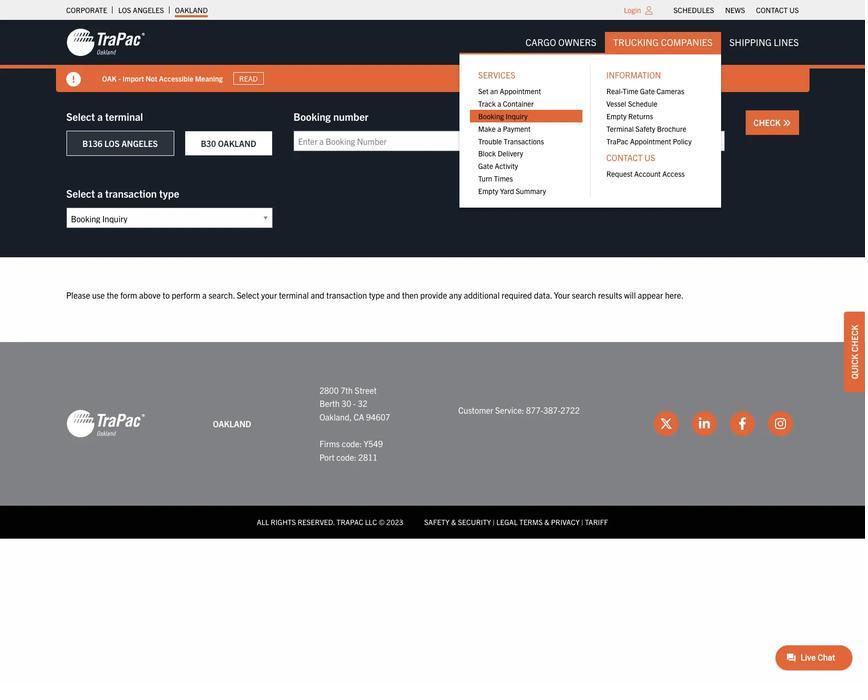 Task type: describe. For each thing, give the bounding box(es) containing it.
turn times link
[[470, 172, 583, 185]]

2722
[[561, 405, 580, 416]]

2 vertical spatial oakland
[[213, 419, 251, 429]]

block delivery link
[[470, 147, 583, 160]]

privacy
[[551, 518, 580, 527]]

banner containing cargo owners
[[0, 20, 865, 208]]

0 vertical spatial type
[[159, 187, 179, 200]]

trucking
[[613, 36, 659, 48]]

7th
[[341, 385, 353, 396]]

32
[[358, 398, 368, 409]]

oakland image for banner containing cargo owners
[[66, 28, 145, 57]]

0 vertical spatial oakland
[[175, 5, 208, 15]]

results
[[598, 290, 622, 300]]

contact us menu item
[[598, 147, 711, 180]]

schedules link
[[674, 3, 714, 17]]

please
[[66, 290, 90, 300]]

access
[[663, 169, 685, 178]]

trapac
[[607, 136, 629, 146]]

news
[[725, 5, 745, 15]]

returns
[[628, 112, 653, 121]]

safety & security link
[[424, 518, 491, 527]]

contact for the bottom contact us link
[[607, 152, 643, 163]]

port
[[320, 452, 335, 463]]

quick
[[850, 354, 860, 379]]

real-time gate cameras vessel schedule empty returns terminal safety brochure trapac appointment policy
[[607, 87, 692, 146]]

a down b136
[[97, 187, 103, 200]]

container
[[503, 99, 534, 108]]

0 vertical spatial code:
[[342, 439, 362, 449]]

real-
[[607, 87, 623, 96]]

b30
[[201, 138, 216, 149]]

select a terminal
[[66, 110, 143, 123]]

all
[[257, 518, 269, 527]]

number
[[333, 110, 369, 123]]

trucking companies link
[[605, 32, 721, 53]]

oak
[[102, 74, 116, 83]]

please use the form above to perform a search. select your terminal and transaction type and then provide any additional required data. your search results will appear here.
[[66, 290, 684, 300]]

schedules
[[674, 5, 714, 15]]

1 horizontal spatial check
[[850, 325, 860, 352]]

1 vertical spatial code:
[[336, 452, 357, 463]]

request account access link
[[598, 167, 711, 180]]

2023
[[387, 518, 403, 527]]

your
[[554, 290, 570, 300]]

0 horizontal spatial safety
[[424, 518, 450, 527]]

login link
[[624, 5, 641, 15]]

request account access
[[607, 169, 685, 178]]

check button
[[746, 110, 799, 135]]

customer service: 877-387-2722
[[458, 405, 580, 416]]

0 horizontal spatial transaction
[[105, 187, 157, 200]]

cameras
[[657, 87, 685, 96]]

vessel
[[607, 99, 626, 108]]

safety inside real-time gate cameras vessel schedule empty returns terminal safety brochure trapac appointment policy
[[636, 124, 656, 133]]

contact us for the top contact us link
[[756, 5, 799, 15]]

shipping lines
[[730, 36, 799, 48]]

los angeles link
[[118, 3, 164, 17]]

387-
[[544, 405, 561, 416]]

customer
[[458, 405, 493, 416]]

©
[[379, 518, 385, 527]]

contact for the top contact us link
[[756, 5, 788, 15]]

news link
[[725, 3, 745, 17]]

to
[[163, 290, 170, 300]]

any
[[449, 290, 462, 300]]

vessel schedule link
[[598, 98, 711, 110]]

1 | from the left
[[493, 518, 495, 527]]

trouble
[[478, 136, 502, 146]]

footer containing 2800 7th street
[[0, 342, 865, 539]]

set
[[478, 87, 489, 96]]

inquiry
[[506, 112, 528, 121]]

times
[[494, 174, 513, 183]]

make
[[478, 124, 496, 133]]

solid image
[[66, 72, 81, 87]]

2 vertical spatial select
[[237, 290, 259, 300]]

summary
[[516, 186, 546, 196]]

quick check link
[[844, 312, 865, 393]]

menu for services
[[470, 85, 583, 197]]

empty inside real-time gate cameras vessel schedule empty returns terminal safety brochure trapac appointment policy
[[607, 112, 627, 121]]

not
[[145, 74, 157, 83]]

services
[[478, 70, 515, 80]]

1 vertical spatial terminal
[[279, 290, 309, 300]]

information link
[[598, 65, 711, 85]]

information
[[607, 70, 661, 80]]

the
[[107, 290, 118, 300]]

services menu item
[[470, 65, 583, 197]]

trucking companies menu item
[[459, 32, 721, 208]]

all rights reserved. trapac llc © 2023
[[257, 518, 403, 527]]

search
[[572, 290, 596, 300]]

oakland link
[[175, 3, 208, 17]]

light image
[[645, 6, 653, 15]]

make a payment link
[[470, 122, 583, 135]]

transactions
[[504, 136, 544, 146]]

an
[[490, 87, 498, 96]]

2 | from the left
[[582, 518, 583, 527]]

1 horizontal spatial type
[[369, 290, 385, 300]]

empty inside set an appointment track a container booking inquiry make a payment trouble transactions block delivery gate activity turn times empty yard summary
[[478, 186, 498, 196]]

select for select a terminal
[[66, 110, 95, 123]]

account
[[634, 169, 661, 178]]

form
[[120, 290, 137, 300]]

schedule
[[628, 99, 658, 108]]

meaning
[[195, 74, 223, 83]]

login
[[624, 5, 641, 15]]

your
[[261, 290, 277, 300]]

required
[[502, 290, 532, 300]]



Task type: vqa. For each thing, say whether or not it's contained in the screenshot.
bottommost 05:00
no



Task type: locate. For each thing, give the bounding box(es) containing it.
footer
[[0, 342, 865, 539]]

menu bar containing cargo owners
[[459, 32, 807, 208]]

0 vertical spatial contact
[[756, 5, 788, 15]]

1 vertical spatial -
[[353, 398, 356, 409]]

security
[[458, 518, 491, 527]]

1 vertical spatial us
[[645, 152, 656, 163]]

0 horizontal spatial contact us link
[[598, 147, 711, 167]]

empty yard summary link
[[470, 185, 583, 197]]

oakland image inside footer
[[66, 410, 145, 439]]

1 horizontal spatial transaction
[[326, 290, 367, 300]]

select down b136
[[66, 187, 95, 200]]

banner
[[0, 20, 865, 208]]

1 horizontal spatial &
[[545, 518, 550, 527]]

1 & from the left
[[451, 518, 456, 527]]

oakland image
[[66, 28, 145, 57], [66, 410, 145, 439]]

above
[[139, 290, 161, 300]]

appointment
[[500, 87, 541, 96], [630, 136, 671, 146]]

data.
[[534, 290, 552, 300]]

2 oakland image from the top
[[66, 410, 145, 439]]

contact us up request
[[607, 152, 656, 163]]

lines
[[774, 36, 799, 48]]

2800
[[320, 385, 339, 396]]

code: right port
[[336, 452, 357, 463]]

Booking number text field
[[294, 131, 725, 151]]

1 horizontal spatial contact
[[756, 5, 788, 15]]

1 vertical spatial transaction
[[326, 290, 367, 300]]

1 horizontal spatial us
[[790, 5, 799, 15]]

angeles left oakland link
[[133, 5, 164, 15]]

rights
[[271, 518, 296, 527]]

select for select a transaction type
[[66, 187, 95, 200]]

firms
[[320, 439, 340, 449]]

1 horizontal spatial -
[[353, 398, 356, 409]]

search.
[[209, 290, 235, 300]]

1 vertical spatial check
[[850, 325, 860, 352]]

0 vertical spatial check
[[754, 117, 783, 128]]

us for the bottom contact us link
[[645, 152, 656, 163]]

1 vertical spatial oakland image
[[66, 410, 145, 439]]

1 horizontal spatial contact us link
[[756, 3, 799, 17]]

contact up request
[[607, 152, 643, 163]]

a left search.
[[202, 290, 207, 300]]

select left your
[[237, 290, 259, 300]]

booking left number
[[294, 110, 331, 123]]

| left tariff on the bottom of the page
[[582, 518, 583, 527]]

angeles down select a terminal in the left top of the page
[[122, 138, 158, 149]]

- inside 2800 7th street berth 30 - 32 oakland, ca 94607
[[353, 398, 356, 409]]

appointment down terminal safety brochure link
[[630, 136, 671, 146]]

then
[[402, 290, 418, 300]]

block
[[478, 149, 496, 158]]

empty returns link
[[598, 110, 711, 122]]

1 vertical spatial gate
[[478, 161, 493, 171]]

shipping lines link
[[721, 32, 807, 53]]

1 horizontal spatial booking
[[478, 112, 504, 121]]

menu
[[459, 53, 721, 208], [470, 85, 583, 197], [598, 85, 711, 147]]

1 oakland image from the top
[[66, 28, 145, 57]]

will
[[624, 290, 636, 300]]

legal terms & privacy link
[[497, 518, 580, 527]]

us
[[790, 5, 799, 15], [645, 152, 656, 163]]

service:
[[495, 405, 524, 416]]

transaction
[[105, 187, 157, 200], [326, 290, 367, 300]]

gate activity link
[[470, 160, 583, 172]]

additional
[[464, 290, 500, 300]]

gate inside real-time gate cameras vessel schedule empty returns terminal safety brochure trapac appointment policy
[[640, 87, 655, 96]]

cargo owners link
[[517, 32, 605, 53]]

1 vertical spatial type
[[369, 290, 385, 300]]

set an appointment track a container booking inquiry make a payment trouble transactions block delivery gate activity turn times empty yard summary
[[478, 87, 546, 196]]

1 vertical spatial angeles
[[122, 138, 158, 149]]

1 horizontal spatial gate
[[640, 87, 655, 96]]

0 horizontal spatial empty
[[478, 186, 498, 196]]

1 horizontal spatial appointment
[[630, 136, 671, 146]]

code: up 2811
[[342, 439, 362, 449]]

empty down turn
[[478, 186, 498, 196]]

read
[[239, 74, 258, 83]]

b30 oakland
[[201, 138, 256, 149]]

contact us up lines
[[756, 5, 799, 15]]

0 horizontal spatial check
[[754, 117, 783, 128]]

empty down vessel
[[607, 112, 627, 121]]

corporate
[[66, 5, 107, 15]]

1 vertical spatial los
[[104, 138, 120, 149]]

owners
[[558, 36, 597, 48]]

0 horizontal spatial gate
[[478, 161, 493, 171]]

0 horizontal spatial booking
[[294, 110, 331, 123]]

contact us
[[756, 5, 799, 15], [607, 152, 656, 163]]

brochure
[[657, 124, 687, 133]]

0 horizontal spatial &
[[451, 518, 456, 527]]

b136 los angeles
[[82, 138, 158, 149]]

oakland image for footer containing 2800 7th street
[[66, 410, 145, 439]]

menu for trucking companies
[[459, 53, 721, 208]]

appointment up container
[[500, 87, 541, 96]]

policy
[[673, 136, 692, 146]]

2 and from the left
[[387, 290, 400, 300]]

and right your
[[311, 290, 324, 300]]

1 and from the left
[[311, 290, 324, 300]]

1 horizontal spatial |
[[582, 518, 583, 527]]

1 horizontal spatial empty
[[607, 112, 627, 121]]

berth
[[320, 398, 340, 409]]

accessible
[[159, 74, 193, 83]]

booking number
[[294, 110, 369, 123]]

gate up turn
[[478, 161, 493, 171]]

delivery
[[498, 149, 523, 158]]

information menu item
[[598, 65, 711, 147]]

& left security
[[451, 518, 456, 527]]

1 vertical spatial contact
[[607, 152, 643, 163]]

legal
[[497, 518, 518, 527]]

check inside button
[[754, 117, 783, 128]]

safety down returns
[[636, 124, 656, 133]]

1 vertical spatial contact us
[[607, 152, 656, 163]]

reserved.
[[298, 518, 335, 527]]

yard
[[500, 186, 514, 196]]

0 vertical spatial us
[[790, 5, 799, 15]]

1 vertical spatial safety
[[424, 518, 450, 527]]

0 horizontal spatial terminal
[[105, 110, 143, 123]]

0 horizontal spatial |
[[493, 518, 495, 527]]

quick check
[[850, 325, 860, 379]]

and
[[311, 290, 324, 300], [387, 290, 400, 300]]

1 horizontal spatial safety
[[636, 124, 656, 133]]

1 vertical spatial oakland
[[218, 138, 256, 149]]

0 horizontal spatial -
[[118, 74, 121, 83]]

check
[[754, 117, 783, 128], [850, 325, 860, 352]]

menu for information
[[598, 85, 711, 147]]

empty
[[607, 112, 627, 121], [478, 186, 498, 196]]

track a container link
[[470, 98, 583, 110]]

us inside contact us menu item
[[645, 152, 656, 163]]

booking inquiry menu item
[[470, 110, 583, 122]]

menu bar containing schedules
[[668, 3, 805, 17]]

appointment inside real-time gate cameras vessel schedule empty returns terminal safety brochure trapac appointment policy
[[630, 136, 671, 146]]

time
[[623, 87, 639, 96]]

los right corporate link
[[118, 5, 131, 15]]

gate up schedule
[[640, 87, 655, 96]]

0 vertical spatial contact us
[[756, 5, 799, 15]]

request
[[607, 169, 633, 178]]

1 vertical spatial empty
[[478, 186, 498, 196]]

booking down track
[[478, 112, 504, 121]]

menu containing services
[[459, 53, 721, 208]]

1 vertical spatial contact us link
[[598, 147, 711, 167]]

1 horizontal spatial contact us
[[756, 5, 799, 15]]

firms code:  y549 port code:  2811
[[320, 439, 383, 463]]

0 horizontal spatial and
[[311, 290, 324, 300]]

0 horizontal spatial appointment
[[500, 87, 541, 96]]

b136
[[82, 138, 102, 149]]

llc
[[365, 518, 377, 527]]

0 vertical spatial -
[[118, 74, 121, 83]]

cargo owners
[[526, 36, 597, 48]]

solid image
[[783, 119, 791, 127]]

2 & from the left
[[545, 518, 550, 527]]

select up b136
[[66, 110, 95, 123]]

safety & security | legal terms & privacy | tariff
[[424, 518, 608, 527]]

0 vertical spatial terminal
[[105, 110, 143, 123]]

menu bar
[[668, 3, 805, 17], [459, 32, 807, 208]]

0 vertical spatial safety
[[636, 124, 656, 133]]

contact up shipping lines
[[756, 5, 788, 15]]

0 horizontal spatial us
[[645, 152, 656, 163]]

0 vertical spatial los
[[118, 5, 131, 15]]

- right 30 in the bottom of the page
[[353, 398, 356, 409]]

us up lines
[[790, 5, 799, 15]]

payment
[[503, 124, 531, 133]]

menu containing set an appointment
[[470, 85, 583, 197]]

booking inquiry link
[[470, 110, 583, 122]]

and left then
[[387, 290, 400, 300]]

contact us inside menu item
[[607, 152, 656, 163]]

0 vertical spatial gate
[[640, 87, 655, 96]]

track
[[478, 99, 496, 108]]

& right terms
[[545, 518, 550, 527]]

| left legal in the bottom right of the page
[[493, 518, 495, 527]]

trapac appointment policy link
[[598, 135, 711, 147]]

a right make at the right top of the page
[[498, 124, 501, 133]]

us up "account"
[[645, 152, 656, 163]]

oak - import not accessible meaning
[[102, 74, 223, 83]]

0 horizontal spatial type
[[159, 187, 179, 200]]

contact inside menu item
[[607, 152, 643, 163]]

0 horizontal spatial contact us
[[607, 152, 656, 163]]

0 vertical spatial oakland image
[[66, 28, 145, 57]]

trucking companies
[[613, 36, 713, 48]]

1 vertical spatial select
[[66, 187, 95, 200]]

appointment inside set an appointment track a container booking inquiry make a payment trouble transactions block delivery gate activity turn times empty yard summary
[[500, 87, 541, 96]]

y549
[[364, 439, 383, 449]]

trapac
[[337, 518, 363, 527]]

1 vertical spatial menu bar
[[459, 32, 807, 208]]

0 vertical spatial empty
[[607, 112, 627, 121]]

gate
[[640, 87, 655, 96], [478, 161, 493, 171]]

- right oak
[[118, 74, 121, 83]]

booking inside set an appointment track a container booking inquiry make a payment trouble transactions block delivery gate activity turn times empty yard summary
[[478, 112, 504, 121]]

contact us link
[[756, 3, 799, 17], [598, 147, 711, 167]]

0 vertical spatial select
[[66, 110, 95, 123]]

0 vertical spatial appointment
[[500, 87, 541, 96]]

activity
[[495, 161, 518, 171]]

contact us link up lines
[[756, 3, 799, 17]]

use
[[92, 290, 105, 300]]

terminal safety brochure link
[[598, 122, 711, 135]]

import
[[122, 74, 144, 83]]

safety left security
[[424, 518, 450, 527]]

1 vertical spatial appointment
[[630, 136, 671, 146]]

gate inside set an appointment track a container booking inquiry make a payment trouble transactions block delivery gate activity turn times empty yard summary
[[478, 161, 493, 171]]

angeles
[[133, 5, 164, 15], [122, 138, 158, 149]]

terminal up b136 los angeles
[[105, 110, 143, 123]]

select a transaction type
[[66, 187, 179, 200]]

terminal
[[607, 124, 634, 133]]

set an appointment link
[[470, 85, 583, 98]]

a up b136
[[97, 110, 103, 123]]

1 horizontal spatial terminal
[[279, 290, 309, 300]]

contact us for the bottom contact us link
[[607, 152, 656, 163]]

los right b136
[[104, 138, 120, 149]]

0 vertical spatial contact us link
[[756, 3, 799, 17]]

tariff link
[[585, 518, 608, 527]]

us for the top contact us link
[[790, 5, 799, 15]]

contact us link up "account"
[[598, 147, 711, 167]]

0 vertical spatial transaction
[[105, 187, 157, 200]]

0 vertical spatial angeles
[[133, 5, 164, 15]]

|
[[493, 518, 495, 527], [582, 518, 583, 527]]

turn
[[478, 174, 492, 183]]

0 horizontal spatial contact
[[607, 152, 643, 163]]

0 vertical spatial menu bar
[[668, 3, 805, 17]]

1 horizontal spatial and
[[387, 290, 400, 300]]

a right track
[[498, 99, 501, 108]]

menu containing real-time gate cameras
[[598, 85, 711, 147]]

cargo
[[526, 36, 556, 48]]

oakland,
[[320, 412, 352, 422]]

select
[[66, 110, 95, 123], [66, 187, 95, 200], [237, 290, 259, 300]]

terminal right your
[[279, 290, 309, 300]]



